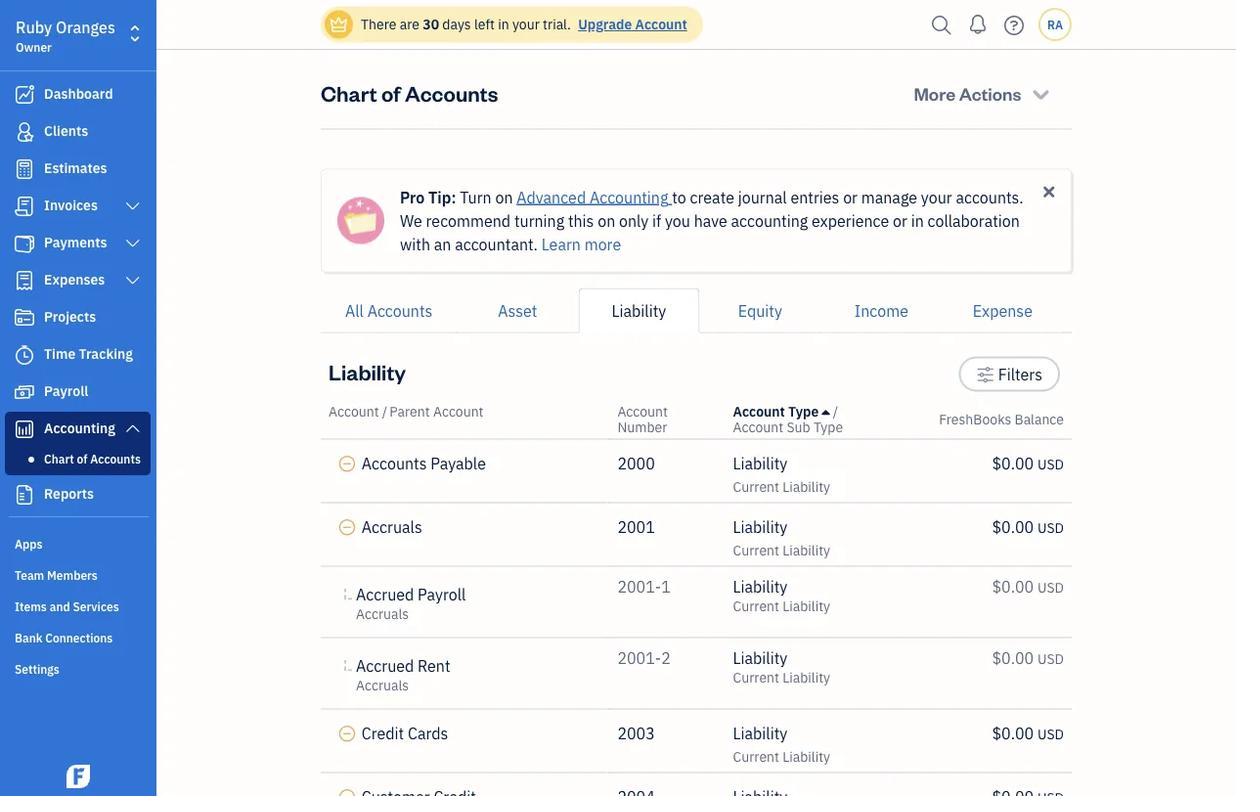 Task type: locate. For each thing, give the bounding box(es) containing it.
rent
[[418, 656, 451, 676]]

0 vertical spatial payroll
[[44, 382, 88, 400]]

1 vertical spatial your
[[922, 187, 953, 207]]

1 liability current liability from the top
[[733, 453, 831, 496]]

3 $0.00 usd from the top
[[993, 576, 1065, 597]]

1 vertical spatial accounting
[[44, 419, 115, 437]]

ra
[[1048, 17, 1064, 32]]

chevron large down image inside payments link
[[124, 236, 142, 251]]

payroll
[[44, 382, 88, 400], [418, 584, 466, 605]]

only
[[619, 210, 649, 231]]

chart inside the main element
[[44, 451, 74, 467]]

all accounts button
[[321, 288, 457, 333]]

accounts down account / parent account on the bottom of the page
[[362, 453, 427, 474]]

accruals down accounts payable
[[362, 517, 422, 537]]

chevron large down image
[[124, 199, 142, 214], [124, 236, 142, 251]]

$0.00 usd for 2000
[[993, 453, 1065, 474]]

there are 30 days left in your trial. upgrade account
[[361, 15, 688, 33]]

to create journal entries or manage your accounts. we recommend turning this on only if  you have accounting experience or in collaboration with an accountant.
[[400, 187, 1024, 254]]

1 2001- from the top
[[618, 576, 662, 597]]

2 chevron large down image from the top
[[124, 421, 142, 436]]

services
[[73, 599, 119, 615]]

1 chevron large down image from the top
[[124, 273, 142, 289]]

0 horizontal spatial in
[[498, 15, 509, 33]]

2 vertical spatial accruals
[[356, 676, 409, 694]]

learn more link
[[542, 234, 622, 254]]

advanced accounting link
[[517, 187, 672, 207]]

accrued for accrued payroll
[[356, 584, 414, 605]]

1 horizontal spatial in
[[912, 210, 924, 231]]

1 vertical spatial or
[[893, 210, 908, 231]]

0 vertical spatial or
[[844, 187, 858, 207]]

to
[[672, 187, 687, 207]]

experience
[[812, 210, 890, 231]]

4 current from the top
[[733, 668, 780, 686]]

accounts down accounting link
[[90, 451, 141, 467]]

accrued payroll accruals
[[356, 584, 466, 623]]

payroll down time
[[44, 382, 88, 400]]

chevron large down image for expenses
[[124, 273, 142, 289]]

account sub type
[[733, 418, 844, 436]]

/ left the parent
[[382, 402, 388, 420]]

0 vertical spatial chart of accounts
[[321, 79, 498, 107]]

expense button
[[943, 288, 1064, 333]]

0 vertical spatial accounting
[[590, 187, 669, 207]]

2001- for 2
[[618, 648, 662, 668]]

0 vertical spatial your
[[513, 15, 540, 33]]

0 horizontal spatial accounting
[[44, 419, 115, 437]]

2
[[662, 648, 671, 668]]

4 usd from the top
[[1038, 650, 1065, 668]]

accrued inside 'accrued payroll accruals'
[[356, 584, 414, 605]]

1 vertical spatial accruals
[[356, 605, 409, 623]]

items
[[15, 599, 47, 615]]

1 vertical spatial chevron large down image
[[124, 421, 142, 436]]

1 vertical spatial chevron large down image
[[124, 236, 142, 251]]

0 vertical spatial in
[[498, 15, 509, 33]]

1 horizontal spatial /
[[834, 402, 839, 420]]

1 vertical spatial on
[[598, 210, 616, 231]]

5 $0.00 from the top
[[993, 723, 1034, 744]]

chevron large down image up the chart of accounts link
[[124, 421, 142, 436]]

accounting
[[590, 187, 669, 207], [44, 419, 115, 437]]

chevron large down image inside invoices link
[[124, 199, 142, 214]]

credit
[[362, 723, 404, 744]]

expense image
[[13, 271, 36, 291]]

2 2001- from the top
[[618, 648, 662, 668]]

0 vertical spatial chevron large down image
[[124, 273, 142, 289]]

pro
[[400, 187, 425, 207]]

usd for 2000
[[1038, 455, 1065, 473]]

or down manage
[[893, 210, 908, 231]]

2 / from the left
[[834, 402, 839, 420]]

liability
[[612, 300, 667, 321], [329, 358, 406, 386], [733, 453, 788, 474], [783, 478, 831, 496], [733, 517, 788, 537], [783, 541, 831, 559], [733, 576, 788, 597], [783, 597, 831, 615], [733, 648, 788, 668], [783, 668, 831, 686], [733, 723, 788, 744], [783, 748, 831, 766]]

1 $0.00 from the top
[[993, 453, 1034, 474]]

all accounts
[[345, 300, 433, 321]]

1 vertical spatial 2001-
[[618, 648, 662, 668]]

0 vertical spatial on
[[496, 187, 513, 207]]

upgrade account link
[[575, 15, 688, 33]]

accruals up credit
[[356, 676, 409, 694]]

usd for 2001-2
[[1038, 650, 1065, 668]]

on right turn
[[496, 187, 513, 207]]

client image
[[13, 122, 36, 142]]

balance
[[1015, 410, 1065, 428]]

2 $0.00 usd from the top
[[993, 517, 1065, 537]]

account
[[636, 15, 688, 33], [329, 402, 379, 420], [433, 402, 484, 420], [618, 402, 668, 420], [733, 402, 785, 420], [733, 418, 784, 436]]

/ right caretup "icon"
[[834, 402, 839, 420]]

account / parent account
[[329, 402, 484, 420]]

of down there
[[382, 79, 401, 107]]

1 horizontal spatial or
[[893, 210, 908, 231]]

$0.00
[[993, 453, 1034, 474], [993, 517, 1034, 537], [993, 576, 1034, 597], [993, 648, 1034, 668], [993, 723, 1034, 744]]

2001- down 2001-1
[[618, 648, 662, 668]]

chevron large down image for payments
[[124, 236, 142, 251]]

in down manage
[[912, 210, 924, 231]]

accounts payable
[[362, 453, 486, 474]]

accruals inside 'accrued payroll accruals'
[[356, 605, 409, 623]]

1 vertical spatial accrued
[[356, 656, 414, 676]]

0 vertical spatial 2001-
[[618, 576, 662, 597]]

in right "left"
[[498, 15, 509, 33]]

4 $0.00 from the top
[[993, 648, 1034, 668]]

accounts inside button
[[368, 300, 433, 321]]

accounts down days
[[405, 79, 498, 107]]

chart
[[321, 79, 377, 107], [44, 451, 74, 467]]

your inside to create journal entries or manage your accounts. we recommend turning this on only if  you have accounting experience or in collaboration with an accountant.
[[922, 187, 953, 207]]

0 vertical spatial chevron large down image
[[124, 199, 142, 214]]

expenses
[[44, 271, 105, 289]]

1 vertical spatial of
[[77, 451, 88, 467]]

4 $0.00 usd from the top
[[993, 648, 1065, 668]]

account type button
[[733, 402, 830, 420]]

apps link
[[5, 528, 151, 558]]

clients link
[[5, 114, 151, 150]]

accruals inside accrued rent accruals
[[356, 676, 409, 694]]

payments link
[[5, 226, 151, 261]]

3 current from the top
[[733, 597, 780, 615]]

$0.00 usd for 2001-1
[[993, 576, 1065, 597]]

of down accounting link
[[77, 451, 88, 467]]

bank
[[15, 630, 43, 646]]

1 vertical spatial chart of accounts
[[44, 451, 141, 467]]

chart down crown icon
[[321, 79, 377, 107]]

accruals for payroll
[[356, 605, 409, 623]]

accounts inside the main element
[[90, 451, 141, 467]]

2003
[[618, 723, 655, 744]]

0 horizontal spatial chart of accounts
[[44, 451, 141, 467]]

accruals up accrued rent accruals
[[356, 605, 409, 623]]

ruby
[[16, 17, 52, 38]]

time
[[44, 345, 76, 363]]

asset button
[[457, 288, 579, 333]]

chevron large down image right expenses at the left of page
[[124, 273, 142, 289]]

0 horizontal spatial on
[[496, 187, 513, 207]]

your up the collaboration
[[922, 187, 953, 207]]

chart image
[[13, 420, 36, 439]]

5 usd from the top
[[1038, 725, 1065, 743]]

3 $0.00 from the top
[[993, 576, 1034, 597]]

accrued up accrued rent accruals
[[356, 584, 414, 605]]

0 horizontal spatial your
[[513, 15, 540, 33]]

chart of accounts down are
[[321, 79, 498, 107]]

actions
[[960, 82, 1022, 105]]

$0.00 usd for 2003
[[993, 723, 1065, 744]]

payroll up rent
[[418, 584, 466, 605]]

1 vertical spatial payroll
[[418, 584, 466, 605]]

$0.00 usd
[[993, 453, 1065, 474], [993, 517, 1065, 537], [993, 576, 1065, 597], [993, 648, 1065, 668], [993, 723, 1065, 744]]

1 horizontal spatial your
[[922, 187, 953, 207]]

0 horizontal spatial of
[[77, 451, 88, 467]]

invoices link
[[5, 189, 151, 224]]

accountant.
[[455, 234, 538, 254]]

accrued
[[356, 584, 414, 605], [356, 656, 414, 676]]

members
[[47, 568, 98, 583]]

4 liability current liability from the top
[[733, 648, 831, 686]]

2 $0.00 from the top
[[993, 517, 1034, 537]]

liability current liability
[[733, 453, 831, 496], [733, 517, 831, 559], [733, 576, 831, 615], [733, 648, 831, 686], [733, 723, 831, 766]]

2 liability current liability from the top
[[733, 517, 831, 559]]

chart of accounts down accounting link
[[44, 451, 141, 467]]

equity
[[739, 300, 783, 321]]

or up 'experience'
[[844, 187, 858, 207]]

oranges
[[56, 17, 115, 38]]

1 horizontal spatial of
[[382, 79, 401, 107]]

current for 2001-1
[[733, 597, 780, 615]]

caretup image
[[822, 404, 830, 419]]

accounting up the chart of accounts link
[[44, 419, 115, 437]]

settings image
[[977, 363, 995, 386]]

0 horizontal spatial chart
[[44, 451, 74, 467]]

projects
[[44, 308, 96, 326]]

accounts.
[[956, 187, 1024, 207]]

sub
[[787, 418, 811, 436]]

5 current from the top
[[733, 748, 780, 766]]

2 current from the top
[[733, 541, 780, 559]]

1 vertical spatial chart
[[44, 451, 74, 467]]

1 current from the top
[[733, 478, 780, 496]]

2001- down 2001
[[618, 576, 662, 597]]

chevron large down image right invoices
[[124, 199, 142, 214]]

chevron large down image right the payments on the left
[[124, 236, 142, 251]]

0 horizontal spatial or
[[844, 187, 858, 207]]

5 $0.00 usd from the top
[[993, 723, 1065, 744]]

your left trial.
[[513, 15, 540, 33]]

liability button
[[579, 288, 700, 333]]

1 horizontal spatial payroll
[[418, 584, 466, 605]]

liability inside 'liability' button
[[612, 300, 667, 321]]

chart down accounting link
[[44, 451, 74, 467]]

filters
[[999, 364, 1043, 385]]

manage
[[862, 187, 918, 207]]

turn
[[460, 187, 492, 207]]

of
[[382, 79, 401, 107], [77, 451, 88, 467]]

current for 2000
[[733, 478, 780, 496]]

3 liability current liability from the top
[[733, 576, 831, 615]]

on inside to create journal entries or manage your accounts. we recommend turning this on only if  you have accounting experience or in collaboration with an accountant.
[[598, 210, 616, 231]]

usd for 2003
[[1038, 725, 1065, 743]]

chevron large down image inside accounting link
[[124, 421, 142, 436]]

on up more
[[598, 210, 616, 231]]

1
[[662, 576, 671, 597]]

notifications image
[[963, 5, 994, 44]]

chevron large down image
[[124, 273, 142, 289], [124, 421, 142, 436]]

accounts right all
[[368, 300, 433, 321]]

main element
[[0, 0, 205, 797]]

0 horizontal spatial payroll
[[44, 382, 88, 400]]

accounts
[[405, 79, 498, 107], [368, 300, 433, 321], [90, 451, 141, 467], [362, 453, 427, 474]]

your for accounts.
[[922, 187, 953, 207]]

liability current liability for 2000
[[733, 453, 831, 496]]

apps
[[15, 536, 43, 552]]

2 accrued from the top
[[356, 656, 414, 676]]

1 chevron large down image from the top
[[124, 199, 142, 214]]

chevron large down image inside expenses link
[[124, 273, 142, 289]]

0 horizontal spatial /
[[382, 402, 388, 420]]

project image
[[13, 308, 36, 328]]

items and services link
[[5, 591, 151, 620]]

chart of accounts inside the main element
[[44, 451, 141, 467]]

2 usd from the top
[[1038, 519, 1065, 537]]

accrued left rent
[[356, 656, 414, 676]]

0 vertical spatial of
[[382, 79, 401, 107]]

1 horizontal spatial on
[[598, 210, 616, 231]]

2 chevron large down image from the top
[[124, 236, 142, 251]]

$0.00 for 2001
[[993, 517, 1034, 537]]

1 vertical spatial in
[[912, 210, 924, 231]]

collaboration
[[928, 210, 1020, 231]]

1 usd from the top
[[1038, 455, 1065, 473]]

learn
[[542, 234, 581, 254]]

asset
[[498, 300, 538, 321]]

bank connections link
[[5, 622, 151, 652]]

accounting up only
[[590, 187, 669, 207]]

search image
[[927, 10, 958, 40]]

account for account number
[[618, 402, 668, 420]]

1 accrued from the top
[[356, 584, 414, 605]]

1 $0.00 usd from the top
[[993, 453, 1065, 474]]

accrued inside accrued rent accruals
[[356, 656, 414, 676]]

or
[[844, 187, 858, 207], [893, 210, 908, 231]]

3 usd from the top
[[1038, 578, 1065, 596]]

0 vertical spatial chart
[[321, 79, 377, 107]]

payment image
[[13, 234, 36, 253]]

0 vertical spatial accrued
[[356, 584, 414, 605]]

5 liability current liability from the top
[[733, 723, 831, 766]]

there
[[361, 15, 397, 33]]

payroll inside 'accrued payroll accruals'
[[418, 584, 466, 605]]

you
[[665, 210, 691, 231]]

1 horizontal spatial chart
[[321, 79, 377, 107]]



Task type: vqa. For each thing, say whether or not it's contained in the screenshot.
'USD' for 2000
yes



Task type: describe. For each thing, give the bounding box(es) containing it.
chevron large down image for invoices
[[124, 199, 142, 214]]

income button
[[821, 288, 943, 333]]

account for account / parent account
[[329, 402, 379, 420]]

freshbooks balance
[[940, 410, 1065, 428]]

settings link
[[5, 654, 151, 683]]

current for 2003
[[733, 748, 780, 766]]

more actions button
[[905, 73, 1065, 113]]

team
[[15, 568, 44, 583]]

report image
[[13, 485, 36, 505]]

team members link
[[5, 560, 151, 589]]

journal
[[739, 187, 787, 207]]

tip:
[[429, 187, 456, 207]]

accruals for rent
[[356, 676, 409, 694]]

expense
[[973, 300, 1033, 321]]

$0.00 usd for 2001
[[993, 517, 1065, 537]]

account type
[[733, 402, 819, 420]]

connections
[[45, 630, 113, 646]]

settings
[[15, 661, 60, 677]]

equity button
[[700, 288, 821, 333]]

2000
[[618, 453, 655, 474]]

with
[[400, 234, 431, 254]]

current for 2001
[[733, 541, 780, 559]]

this
[[568, 210, 594, 231]]

left
[[474, 15, 495, 33]]

type left caretup "icon"
[[789, 402, 819, 420]]

time tracking link
[[5, 338, 151, 373]]

chart of accounts link
[[9, 447, 147, 471]]

1 horizontal spatial accounting
[[590, 187, 669, 207]]

liability current liability for 2001
[[733, 517, 831, 559]]

parent
[[390, 402, 430, 420]]

type right sub
[[814, 418, 844, 436]]

payroll inside the main element
[[44, 382, 88, 400]]

have
[[694, 210, 728, 231]]

ra button
[[1039, 8, 1072, 41]]

accounting link
[[5, 412, 151, 447]]

are
[[400, 15, 420, 33]]

turning
[[515, 210, 565, 231]]

chevron large down image for accounting
[[124, 421, 142, 436]]

usd for 2001
[[1038, 519, 1065, 537]]

your for trial.
[[513, 15, 540, 33]]

items and services
[[15, 599, 119, 615]]

days
[[443, 15, 471, 33]]

freshbooks
[[940, 410, 1012, 428]]

dashboard
[[44, 85, 113, 103]]

chevrondown image
[[1030, 83, 1053, 103]]

in inside to create journal entries or manage your accounts. we recommend turning this on only if  you have accounting experience or in collaboration with an accountant.
[[912, 210, 924, 231]]

go to help image
[[999, 10, 1030, 40]]

number
[[618, 418, 668, 436]]

accrued rent accruals
[[356, 656, 451, 694]]

2001-1
[[618, 576, 671, 597]]

estimates
[[44, 159, 107, 177]]

1 / from the left
[[382, 402, 388, 420]]

current for 2001-2
[[733, 668, 780, 686]]

more
[[585, 234, 622, 254]]

accrued for accrued rent
[[356, 656, 414, 676]]

payable
[[431, 453, 486, 474]]

account for account sub type
[[733, 418, 784, 436]]

cards
[[408, 723, 448, 744]]

2001
[[618, 517, 655, 537]]

dashboard image
[[13, 85, 36, 105]]

crown image
[[329, 14, 349, 35]]

all
[[345, 300, 364, 321]]

$0.00 for 2001-2
[[993, 648, 1034, 668]]

recommend
[[426, 210, 511, 231]]

create
[[690, 187, 735, 207]]

trial.
[[543, 15, 571, 33]]

estimate image
[[13, 159, 36, 179]]

liability current liability for 2001-1
[[733, 576, 831, 615]]

2001- for 1
[[618, 576, 662, 597]]

reports
[[44, 485, 94, 503]]

payments
[[44, 233, 107, 251]]

1 horizontal spatial chart of accounts
[[321, 79, 498, 107]]

dashboard link
[[5, 77, 151, 113]]

account number
[[618, 402, 668, 436]]

projects link
[[5, 300, 151, 336]]

upgrade
[[578, 15, 632, 33]]

usd for 2001-1
[[1038, 578, 1065, 596]]

learn more
[[542, 234, 622, 254]]

ruby oranges owner
[[16, 17, 115, 55]]

an
[[434, 234, 451, 254]]

reports link
[[5, 478, 151, 513]]

clients
[[44, 122, 88, 140]]

entries
[[791, 187, 840, 207]]

accounting
[[731, 210, 808, 231]]

$0.00 for 2000
[[993, 453, 1034, 474]]

of inside the chart of accounts link
[[77, 451, 88, 467]]

close image
[[1041, 182, 1059, 200]]

time tracking
[[44, 345, 133, 363]]

0 vertical spatial accruals
[[362, 517, 422, 537]]

credit cards
[[362, 723, 448, 744]]

$0.00 usd for 2001-2
[[993, 648, 1065, 668]]

liability current liability for 2001-2
[[733, 648, 831, 686]]

freshbooks image
[[63, 765, 94, 789]]

accounting inside the main element
[[44, 419, 115, 437]]

income
[[855, 300, 909, 321]]

we
[[400, 210, 423, 231]]

$0.00 for 2003
[[993, 723, 1034, 744]]

more
[[914, 82, 956, 105]]

owner
[[16, 39, 52, 55]]

timer image
[[13, 345, 36, 365]]

team members
[[15, 568, 98, 583]]

advanced
[[517, 187, 586, 207]]

payroll link
[[5, 375, 151, 410]]

pro tip: turn on advanced accounting
[[400, 187, 669, 207]]

$0.00 for 2001-1
[[993, 576, 1034, 597]]

liability current liability for 2003
[[733, 723, 831, 766]]

money image
[[13, 383, 36, 402]]

estimates link
[[5, 152, 151, 187]]

account for account type
[[733, 402, 785, 420]]

invoice image
[[13, 197, 36, 216]]

if
[[653, 210, 662, 231]]



